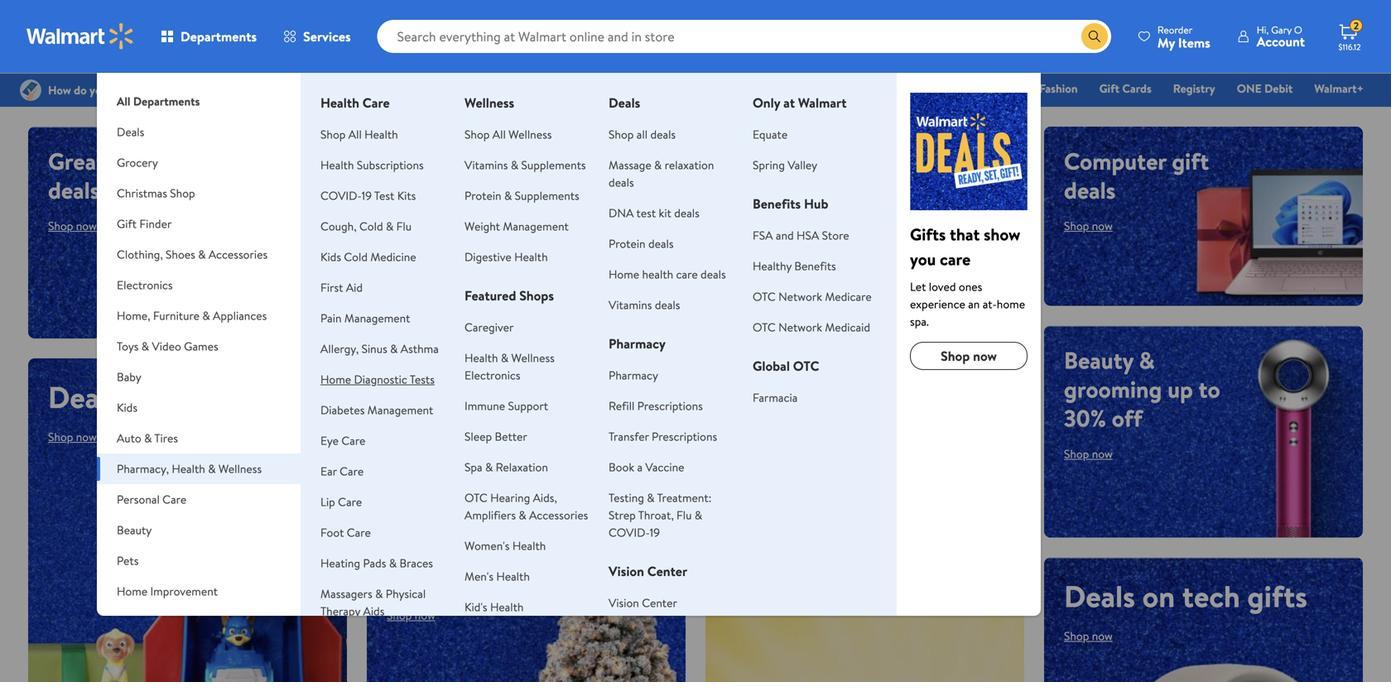 Task type: vqa. For each thing, say whether or not it's contained in the screenshot.
All corresponding to Wellness
yes



Task type: locate. For each thing, give the bounding box(es) containing it.
vision center link
[[609, 595, 678, 611]]

benefits
[[753, 195, 801, 213], [795, 258, 837, 274]]

0 vertical spatial benefits
[[753, 195, 801, 213]]

foot
[[321, 525, 344, 541]]

wellness down auto & tires dropdown button
[[219, 461, 262, 477]]

massagers & physical therapy aids
[[321, 586, 426, 620]]

1 horizontal spatial gifts
[[1248, 576, 1308, 617]]

shop now for yep, new deals!
[[407, 447, 470, 467]]

refill prescriptions
[[609, 398, 703, 414]]

health inside health & wellness electronics
[[465, 350, 498, 366]]

network down otc network medicare link
[[779, 319, 823, 336]]

on left tech
[[1143, 576, 1176, 617]]

grocery left essentials
[[541, 80, 581, 97]]

spring valley link
[[753, 157, 818, 173]]

& right massage
[[655, 157, 662, 173]]

0 vertical spatial grocery
[[541, 80, 581, 97]]

& right spa
[[486, 459, 493, 476]]

electronics left toy
[[844, 80, 900, 97]]

0 horizontal spatial 19
[[362, 188, 372, 204]]

health subscriptions link
[[321, 157, 424, 173]]

2 network from the top
[[779, 319, 823, 336]]

& inside otc hearing aids, amplifiers & accessories
[[519, 507, 527, 524]]

asthma
[[401, 341, 439, 357]]

to right up at bottom right
[[1199, 373, 1221, 406]]

2 horizontal spatial all
[[493, 126, 506, 143]]

gift left finder
[[117, 216, 137, 232]]

1 vertical spatial electronics
[[117, 277, 173, 293]]

1 horizontal spatial 30%
[[1065, 402, 1107, 435]]

on up auto & tires
[[126, 377, 159, 418]]

2 vertical spatial electronics
[[465, 367, 521, 384]]

up for up to 65% off
[[726, 534, 763, 576]]

0 horizontal spatial gift
[[117, 216, 137, 232]]

shop now link
[[48, 218, 97, 234], [1065, 218, 1113, 234], [911, 342, 1028, 370], [48, 429, 97, 445], [387, 437, 490, 477], [1065, 446, 1113, 462], [387, 608, 436, 624], [1065, 628, 1113, 645]]

deals inside deals dropdown button
[[117, 124, 144, 140]]

gift finder button
[[97, 209, 301, 239]]

gifts right tech
[[1248, 576, 1308, 617]]

electronics inside dropdown button
[[117, 277, 173, 293]]

otc for otc hearing aids, amplifiers & accessories
[[465, 490, 488, 506]]

30% inside beauty & grooming up to 30% off
[[1065, 402, 1107, 435]]

0 vertical spatial cold
[[360, 218, 383, 234]]

home inside great home deals
[[111, 145, 167, 177]]

0 horizontal spatial electronics
[[117, 277, 173, 293]]

& up weight management link
[[505, 188, 512, 204]]

shop now for computer gift deals
[[1065, 218, 1113, 234]]

tires
[[154, 430, 178, 447]]

to
[[1199, 373, 1221, 406], [771, 534, 798, 576], [422, 535, 443, 567]]

0 horizontal spatial grocery
[[117, 155, 158, 171]]

to up 'physical'
[[422, 535, 443, 567]]

toy
[[921, 80, 938, 97]]

2 vertical spatial management
[[368, 402, 434, 418]]

care down pharmacy, health & wellness
[[163, 492, 187, 508]]

0 vertical spatial vision center
[[609, 563, 688, 581]]

management down diagnostic
[[368, 402, 434, 418]]

19 down throat,
[[650, 525, 660, 541]]

protein deals link
[[609, 236, 674, 252]]

book a vaccine link
[[609, 459, 685, 476]]

all up vitamins & supplements
[[493, 126, 506, 143]]

1 vertical spatial accessories
[[529, 507, 589, 524]]

my
[[1158, 34, 1176, 52]]

cold for medicine
[[344, 249, 368, 265]]

1 vertical spatial prescriptions
[[652, 429, 718, 445]]

0 vertical spatial management
[[503, 218, 569, 234]]

care right health
[[677, 266, 698, 283]]

0 vertical spatial christmas shop
[[743, 80, 822, 97]]

otc up global
[[753, 319, 776, 336]]

covid-
[[321, 188, 362, 204], [609, 525, 650, 541]]

covid- up cough,
[[321, 188, 362, 204]]

1 horizontal spatial up
[[726, 534, 763, 576]]

testing & treatment: strep throat, flu & covid-19
[[609, 490, 712, 541]]

lip care
[[321, 494, 362, 510]]

cold up the aid
[[344, 249, 368, 265]]

yep, new deals!
[[387, 365, 646, 420]]

departments inside popup button
[[181, 27, 257, 46]]

up inside up to 30% off seasonal decor
[[387, 535, 416, 567]]

0 horizontal spatial christmas shop
[[117, 185, 195, 201]]

2 pharmacy from the top
[[609, 367, 659, 384]]

up for up to 30% off seasonal decor
[[387, 535, 416, 567]]

care right lip
[[338, 494, 362, 510]]

all down the health care
[[349, 126, 362, 143]]

0 vertical spatial gift
[[1100, 80, 1120, 97]]

1 horizontal spatial protein
[[609, 236, 646, 252]]

home left health
[[609, 266, 640, 283]]

off
[[1112, 402, 1143, 435], [866, 534, 906, 576], [497, 535, 528, 567]]

center
[[648, 563, 688, 581], [642, 595, 678, 611]]

loved
[[929, 279, 957, 295]]

off right 65%
[[866, 534, 906, 576]]

care right eye
[[342, 433, 366, 449]]

shop now link for deals on toy gifts
[[48, 429, 97, 445]]

amplifiers
[[465, 507, 516, 524]]

all up great home deals
[[117, 93, 130, 109]]

great
[[48, 145, 105, 177]]

christmas inside dropdown button
[[117, 185, 167, 201]]

aids,
[[533, 490, 557, 506]]

0 horizontal spatial 30%
[[449, 535, 491, 567]]

otc up amplifiers
[[465, 490, 488, 506]]

deals inside computer gift deals
[[1065, 174, 1116, 206]]

prescriptions up vaccine
[[652, 429, 718, 445]]

otc hearing aids, amplifiers & accessories link
[[465, 490, 589, 524]]

1 horizontal spatial off
[[866, 534, 906, 576]]

pads
[[363, 556, 386, 572]]

to inside beauty & grooming up to 30% off
[[1199, 373, 1221, 406]]

care inside "dropdown button"
[[163, 492, 187, 508]]

pain management
[[321, 310, 410, 326]]

care right the foot on the bottom left of page
[[347, 525, 371, 541]]

home,
[[117, 308, 150, 324]]

1 horizontal spatial all
[[349, 126, 362, 143]]

1 vertical spatial gifts
[[1248, 576, 1308, 617]]

home left fashion "link" at the top of page
[[988, 80, 1018, 97]]

health
[[321, 94, 359, 112], [365, 126, 398, 143], [321, 157, 354, 173], [515, 249, 548, 265], [465, 350, 498, 366], [172, 461, 205, 477], [513, 538, 546, 554], [497, 569, 530, 585], [490, 599, 524, 616]]

account
[[1257, 32, 1306, 51]]

health inside dropdown button
[[172, 461, 205, 477]]

walmart
[[799, 94, 847, 112]]

supplements for protein & supplements
[[515, 188, 580, 204]]

kids inside dropdown button
[[117, 400, 138, 416]]

massage & relaxation deals link
[[609, 157, 714, 191]]

0 horizontal spatial care
[[677, 266, 698, 283]]

& up medicine
[[386, 218, 394, 234]]

flu inside the testing & treatment: strep throat, flu & covid-19
[[677, 507, 692, 524]]

kid's health
[[465, 599, 524, 616]]

hi, gary o account
[[1257, 23, 1306, 51]]

1 vertical spatial grocery
[[117, 155, 158, 171]]

1 horizontal spatial beauty
[[1065, 344, 1134, 377]]

only
[[753, 94, 781, 112]]

reorder my items
[[1158, 23, 1211, 52]]

care up shop all health
[[363, 94, 390, 112]]

kids up first at the left of page
[[321, 249, 341, 265]]

protein up weight
[[465, 188, 502, 204]]

pets button
[[97, 546, 301, 577]]

otc network medicare
[[753, 289, 872, 305]]

management down protein & supplements link
[[503, 218, 569, 234]]

1 vertical spatial 19
[[650, 525, 660, 541]]

home inside dropdown button
[[117, 584, 148, 600]]

0 vertical spatial protein
[[465, 188, 502, 204]]

kids button
[[97, 393, 301, 423]]

health down caregiver link
[[465, 350, 498, 366]]

beauty
[[1065, 344, 1134, 377], [117, 522, 152, 539]]

electronics inside health & wellness electronics
[[465, 367, 521, 384]]

0 vertical spatial prescriptions
[[638, 398, 703, 414]]

accessories down 'gift finder' dropdown button
[[209, 246, 268, 263]]

prescriptions for transfer prescriptions
[[652, 429, 718, 445]]

christmas for christmas shop dropdown button
[[117, 185, 167, 201]]

& inside health & wellness electronics
[[501, 350, 509, 366]]

now for yep, new deals!
[[443, 447, 470, 467]]

pharmacy up pharmacy link
[[609, 335, 666, 353]]

& left up at bottom right
[[1140, 344, 1155, 377]]

2 vision center from the top
[[609, 595, 678, 611]]

digestive
[[465, 249, 512, 265]]

departments up all departments link
[[181, 27, 257, 46]]

prescriptions
[[638, 398, 703, 414], [652, 429, 718, 445]]

beauty inside beauty & grooming up to 30% off
[[1065, 344, 1134, 377]]

vitamins down health
[[609, 297, 652, 313]]

off inside up to 30% off seasonal decor
[[497, 535, 528, 567]]

home health care deals
[[609, 266, 726, 283]]

wellness up support
[[512, 350, 555, 366]]

off inside beauty & grooming up to 30% off
[[1112, 402, 1143, 435]]

0 vertical spatial vitamins
[[465, 157, 508, 173]]

gifts for deals on toy gifts
[[215, 377, 275, 418]]

1 horizontal spatial vitamins
[[609, 297, 652, 313]]

1 horizontal spatial christmas shop
[[743, 80, 822, 97]]

gift left cards
[[1100, 80, 1120, 97]]

shop
[[797, 80, 822, 97], [941, 80, 966, 97], [321, 126, 346, 143], [465, 126, 490, 143], [609, 126, 634, 143], [170, 185, 195, 201], [48, 218, 73, 234], [1065, 218, 1090, 234], [941, 347, 970, 365], [48, 429, 73, 445], [1065, 446, 1090, 462], [407, 447, 440, 467], [387, 608, 412, 624], [1065, 628, 1090, 645]]

1 horizontal spatial on
[[1143, 576, 1176, 617]]

1 vertical spatial gift
[[117, 216, 137, 232]]

0 vertical spatial gifts
[[215, 377, 275, 418]]

ear care link
[[321, 464, 364, 480]]

1 horizontal spatial care
[[940, 248, 971, 271]]

to left 65%
[[771, 534, 798, 576]]

vitamins & supplements
[[465, 157, 586, 173]]

shop now link for yep, new deals!
[[387, 437, 490, 477]]

fashion link
[[1032, 80, 1086, 97]]

health up subscriptions
[[365, 126, 398, 143]]

1 vertical spatial benefits
[[795, 258, 837, 274]]

1 vertical spatial covid-
[[609, 525, 650, 541]]

protein down dna
[[609, 236, 646, 252]]

women's health
[[465, 538, 546, 554]]

0 horizontal spatial christmas
[[117, 185, 167, 201]]

relaxation
[[665, 157, 714, 173]]

experience
[[911, 296, 966, 312]]

supplements down vitamins & supplements
[[515, 188, 580, 204]]

1 vertical spatial network
[[779, 319, 823, 336]]

grocery for grocery
[[117, 155, 158, 171]]

& down 'shop all wellness' link
[[511, 157, 519, 173]]

men's health
[[465, 569, 530, 585]]

care for foot care
[[347, 525, 371, 541]]

1 horizontal spatial electronics
[[465, 367, 521, 384]]

deals on toy gifts
[[48, 377, 275, 418]]

pharmacy up refill
[[609, 367, 659, 384]]

0 horizontal spatial kids
[[117, 400, 138, 416]]

2 horizontal spatial to
[[1199, 373, 1221, 406]]

beauty for beauty & grooming up to 30% off
[[1065, 344, 1134, 377]]

therapy
[[321, 604, 361, 620]]

0 horizontal spatial flu
[[397, 218, 412, 234]]

home for home improvement
[[117, 584, 148, 600]]

0 horizontal spatial up
[[387, 535, 416, 567]]

0 horizontal spatial accessories
[[209, 246, 268, 263]]

vitamins for vitamins deals
[[609, 297, 652, 313]]

electronics for electronics dropdown button at the top of the page
[[117, 277, 173, 293]]

appliances
[[213, 308, 267, 324]]

personal care button
[[97, 485, 301, 515]]

otc down healthy
[[753, 289, 776, 305]]

grocery right great
[[117, 155, 158, 171]]

shop all health
[[321, 126, 398, 143]]

care for ear care
[[340, 464, 364, 480]]

1 vertical spatial vision
[[609, 595, 639, 611]]

0 vertical spatial covid-
[[321, 188, 362, 204]]

0 vertical spatial kids
[[321, 249, 341, 265]]

1 horizontal spatial 19
[[650, 525, 660, 541]]

electronics down clothing,
[[117, 277, 173, 293]]

0 horizontal spatial protein
[[465, 188, 502, 204]]

health down auto & tires dropdown button
[[172, 461, 205, 477]]

transfer prescriptions
[[609, 429, 718, 445]]

0 horizontal spatial vitamins
[[465, 157, 508, 173]]

beauty inside beauty dropdown button
[[117, 522, 152, 539]]

care right ear
[[340, 464, 364, 480]]

1 vertical spatial pharmacy
[[609, 367, 659, 384]]

testing & treatment: strep throat, flu & covid-19 link
[[609, 490, 712, 541]]

search icon image
[[1089, 30, 1102, 43]]

off up men's health link
[[497, 535, 528, 567]]

vision center
[[609, 563, 688, 581], [609, 595, 678, 611]]

sleep
[[465, 429, 492, 445]]

supplements up protein & supplements link
[[522, 157, 586, 173]]

now for deals on tech gifts
[[1093, 628, 1113, 645]]

all for wellness
[[493, 126, 506, 143]]

home down allergy,
[[321, 372, 351, 388]]

management up allergy, sinus & asthma
[[345, 310, 410, 326]]

2 up from the left
[[387, 535, 416, 567]]

health down women's health link
[[497, 569, 530, 585]]

massage & relaxation deals
[[609, 157, 714, 191]]

0 horizontal spatial home
[[111, 145, 167, 177]]

massagers & physical therapy aids link
[[321, 586, 426, 620]]

2 vision from the top
[[609, 595, 639, 611]]

& right pads
[[389, 556, 397, 572]]

1 vision center from the top
[[609, 563, 688, 581]]

otc network medicaid
[[753, 319, 871, 336]]

1 vertical spatial christmas shop
[[117, 185, 195, 201]]

1 horizontal spatial home
[[997, 296, 1026, 312]]

0 vertical spatial 30%
[[1065, 402, 1107, 435]]

care down that
[[940, 248, 971, 271]]

1 pharmacy from the top
[[609, 335, 666, 353]]

electronics for "electronics" link
[[844, 80, 900, 97]]

walmart+
[[1315, 80, 1365, 97]]

toys
[[117, 338, 139, 355]]

wellness inside pharmacy, health & wellness dropdown button
[[219, 461, 262, 477]]

home right an
[[997, 296, 1026, 312]]

19 inside the testing & treatment: strep throat, flu & covid-19
[[650, 525, 660, 541]]

1 up from the left
[[726, 534, 763, 576]]

benefits up otc network medicare on the top right of the page
[[795, 258, 837, 274]]

prescriptions up transfer prescriptions link
[[638, 398, 703, 414]]

1 horizontal spatial accessories
[[529, 507, 589, 524]]

gift inside dropdown button
[[117, 216, 137, 232]]

aids
[[363, 604, 385, 620]]

network down healthy benefits link
[[779, 289, 823, 305]]

home up the patio
[[117, 584, 148, 600]]

network for medicaid
[[779, 319, 823, 336]]

shop now link for beauty & grooming up to 30% off
[[1065, 446, 1113, 462]]

christmas up equate
[[743, 80, 794, 97]]

1 vertical spatial supplements
[[515, 188, 580, 204]]

0 horizontal spatial to
[[422, 535, 443, 567]]

accessories down "aids,"
[[529, 507, 589, 524]]

& inside massagers & physical therapy aids
[[375, 586, 383, 602]]

& up throat,
[[647, 490, 655, 506]]

deals for deals on tech gifts
[[1065, 576, 1136, 617]]

off left up at bottom right
[[1112, 402, 1143, 435]]

0 vertical spatial pharmacy
[[609, 335, 666, 353]]

shop now link for deals on tech gifts
[[1065, 628, 1113, 645]]

0 vertical spatial on
[[126, 377, 159, 418]]

vitamins down shop all wellness
[[465, 157, 508, 173]]

1 horizontal spatial christmas
[[743, 80, 794, 97]]

grocery & essentials link
[[533, 80, 651, 97]]

1 horizontal spatial gift
[[1100, 80, 1120, 97]]

2 horizontal spatial off
[[1112, 402, 1143, 435]]

& right furniture
[[202, 308, 210, 324]]

up
[[1168, 373, 1194, 406]]

lip care link
[[321, 494, 362, 510]]

deals for deals on toy gifts
[[48, 377, 119, 418]]

medicaid
[[826, 319, 871, 336]]

home inside the gifts that show you care let loved ones experience an at-home spa.
[[997, 296, 1026, 312]]

& inside massage & relaxation deals
[[655, 157, 662, 173]]

care for lip care
[[338, 494, 362, 510]]

1 vertical spatial management
[[345, 310, 410, 326]]

otc inside otc hearing aids, amplifiers & accessories
[[465, 490, 488, 506]]

deals for deals dropdown button in the top left of the page
[[117, 124, 144, 140]]

home for home health care deals
[[609, 266, 640, 283]]

0 vertical spatial flu
[[397, 218, 412, 234]]

gifts right the toy
[[215, 377, 275, 418]]

electronics up immune
[[465, 367, 521, 384]]

allergy,
[[321, 341, 359, 357]]

2 horizontal spatial electronics
[[844, 80, 900, 97]]

& right sinus
[[390, 341, 398, 357]]

1 vertical spatial vision center
[[609, 595, 678, 611]]

wellness up vitamins & supplements link at the top left of page
[[509, 126, 552, 143]]

1 vertical spatial christmas
[[117, 185, 167, 201]]

cold for &
[[360, 218, 383, 234]]

to for up to 65% off
[[771, 534, 798, 576]]

1 horizontal spatial covid-
[[609, 525, 650, 541]]

1 horizontal spatial grocery
[[541, 80, 581, 97]]

& down caregiver
[[501, 350, 509, 366]]

wellness
[[465, 94, 515, 112], [509, 126, 552, 143], [512, 350, 555, 366], [219, 461, 262, 477]]

o
[[1295, 23, 1303, 37]]

gifts for deals on tech gifts
[[1248, 576, 1308, 617]]

1 vertical spatial on
[[1143, 576, 1176, 617]]

covid- down strep
[[609, 525, 650, 541]]

flu down kits
[[397, 218, 412, 234]]

new
[[467, 365, 538, 420]]

to inside up to 30% off seasonal decor
[[422, 535, 443, 567]]

0 vertical spatial vision
[[609, 563, 645, 581]]

0 vertical spatial electronics
[[844, 80, 900, 97]]

spa.
[[911, 314, 929, 330]]

0 vertical spatial supplements
[[522, 157, 586, 173]]

essentials
[[594, 80, 644, 97]]

benefits up and
[[753, 195, 801, 213]]

0 horizontal spatial gifts
[[215, 377, 275, 418]]

electronics
[[844, 80, 900, 97], [117, 277, 173, 293], [465, 367, 521, 384]]

immune support link
[[465, 398, 549, 414]]

on for toy
[[126, 377, 159, 418]]

cold up kids cold medicine link
[[360, 218, 383, 234]]

home for home
[[988, 80, 1018, 97]]

1 network from the top
[[779, 289, 823, 305]]

shop inside "toy shop" link
[[941, 80, 966, 97]]

& up the aids
[[375, 586, 383, 602]]

health
[[643, 266, 674, 283]]

christmas shop inside dropdown button
[[117, 185, 195, 201]]

0 vertical spatial home
[[111, 145, 167, 177]]

1 vision from the top
[[609, 563, 645, 581]]

0 vertical spatial accessories
[[209, 246, 268, 263]]

30% inside up to 30% off seasonal decor
[[449, 535, 491, 567]]

supplements
[[522, 157, 586, 173], [515, 188, 580, 204]]

0 vertical spatial departments
[[181, 27, 257, 46]]

deals inside great home deals
[[48, 174, 100, 206]]

0 vertical spatial christmas
[[743, 80, 794, 97]]

1 vertical spatial vitamins
[[609, 297, 652, 313]]

1 vertical spatial kids
[[117, 400, 138, 416]]

0 vertical spatial beauty
[[1065, 344, 1134, 377]]

grocery inside dropdown button
[[117, 155, 158, 171]]

management for diabetes management
[[368, 402, 434, 418]]

otc for otc network medicaid
[[753, 319, 776, 336]]

1 vertical spatial protein
[[609, 236, 646, 252]]

on for tech
[[1143, 576, 1176, 617]]

1 horizontal spatial kids
[[321, 249, 341, 265]]

gift for gift cards
[[1100, 80, 1120, 97]]

grocery
[[541, 80, 581, 97], [117, 155, 158, 171]]

1 vertical spatial cold
[[344, 249, 368, 265]]

care inside the gifts that show you care let loved ones experience an at-home spa.
[[940, 248, 971, 271]]

christmas up gift finder
[[117, 185, 167, 201]]

1 horizontal spatial to
[[771, 534, 798, 576]]

0 horizontal spatial on
[[126, 377, 159, 418]]

covid- inside the testing & treatment: strep throat, flu & covid-19
[[609, 525, 650, 541]]

departments button
[[147, 17, 270, 56]]

book a vaccine
[[609, 459, 685, 476]]

0 vertical spatial network
[[779, 289, 823, 305]]

departments up deals dropdown button in the top left of the page
[[133, 93, 200, 109]]

0 vertical spatial 19
[[362, 188, 372, 204]]

19 left test
[[362, 188, 372, 204]]

transfer prescriptions link
[[609, 429, 718, 445]]

vitamins deals link
[[609, 297, 681, 313]]

cards
[[1123, 80, 1152, 97]]

gift for gift finder
[[117, 216, 137, 232]]

clothing,
[[117, 246, 163, 263]]

1 vertical spatial beauty
[[117, 522, 152, 539]]

kids up auto
[[117, 400, 138, 416]]

cold
[[360, 218, 383, 234], [344, 249, 368, 265]]

all for health care
[[349, 126, 362, 143]]

1 horizontal spatial flu
[[677, 507, 692, 524]]

& down hearing
[[519, 507, 527, 524]]

1 vertical spatial flu
[[677, 507, 692, 524]]



Task type: describe. For each thing, give the bounding box(es) containing it.
65%
[[806, 534, 859, 576]]

better
[[495, 429, 528, 445]]

shop now for great home deals
[[48, 218, 97, 234]]

foot care
[[321, 525, 371, 541]]

0 horizontal spatial all
[[117, 93, 130, 109]]

braces
[[400, 556, 433, 572]]

relaxation
[[496, 459, 548, 476]]

book
[[609, 459, 635, 476]]

shop now for deals on tech gifts
[[1065, 628, 1113, 645]]

management for pain management
[[345, 310, 410, 326]]

healthy benefits
[[753, 258, 837, 274]]

accessories inside dropdown button
[[209, 246, 268, 263]]

protein & supplements
[[465, 188, 580, 204]]

& right the patio
[[145, 614, 153, 630]]

let
[[911, 279, 927, 295]]

now for computer gift deals
[[1093, 218, 1113, 234]]

first
[[321, 280, 343, 296]]

medicine
[[371, 249, 416, 265]]

electronics button
[[97, 270, 301, 301]]

protein for protein deals
[[609, 236, 646, 252]]

health down shop all health
[[321, 157, 354, 173]]

0 horizontal spatial covid-
[[321, 188, 362, 204]]

supplements for vitamins & supplements
[[522, 157, 586, 173]]

network for medicare
[[779, 289, 823, 305]]

pets
[[117, 553, 139, 569]]

shop all wellness
[[465, 126, 552, 143]]

patio
[[117, 614, 143, 630]]

home improvement button
[[97, 577, 301, 607]]

gift cards
[[1100, 80, 1152, 97]]

shop inside christmas shop link
[[797, 80, 822, 97]]

care for eye care
[[342, 433, 366, 449]]

ear
[[321, 464, 337, 480]]

prescriptions for refill prescriptions
[[638, 398, 703, 414]]

farmacia
[[753, 390, 798, 406]]

Walmart Site-Wide search field
[[377, 20, 1112, 53]]

off for up to 65% off
[[866, 534, 906, 576]]

now for deals on toy gifts
[[76, 429, 97, 445]]

services button
[[270, 17, 364, 56]]

all departments
[[117, 93, 200, 109]]

sleep better
[[465, 429, 528, 445]]

now for great home deals
[[76, 218, 97, 234]]

off for up to 30% off seasonal decor
[[497, 535, 528, 567]]

1 vertical spatial center
[[642, 595, 678, 611]]

home for home diagnostic tests
[[321, 372, 351, 388]]

fsa and hsa store link
[[753, 227, 850, 244]]

dna test kit deals
[[609, 205, 700, 221]]

health down otc hearing aids, amplifiers & accessories link
[[513, 538, 546, 554]]

ear care
[[321, 464, 364, 480]]

shop now for beauty & grooming up to 30% off
[[1065, 446, 1113, 462]]

eye
[[321, 433, 339, 449]]

spa
[[465, 459, 483, 476]]

management for weight management
[[503, 218, 569, 234]]

health up shop all health
[[321, 94, 359, 112]]

deals inside massage & relaxation deals
[[609, 174, 634, 191]]

accessories inside otc hearing aids, amplifiers & accessories
[[529, 507, 589, 524]]

shop inside christmas shop dropdown button
[[170, 185, 195, 201]]

an
[[969, 296, 980, 312]]

to for up to 30% off seasonal decor
[[422, 535, 443, 567]]

grocery for grocery & essentials
[[541, 80, 581, 97]]

shop all deals link
[[609, 126, 676, 143]]

kits
[[397, 188, 416, 204]]

kids for kids
[[117, 400, 138, 416]]

spring valley
[[753, 157, 818, 173]]

diabetes management link
[[321, 402, 434, 418]]

fsa
[[753, 227, 773, 244]]

christmas shop for christmas shop link
[[743, 80, 822, 97]]

& right toys
[[142, 338, 149, 355]]

otc right global
[[794, 357, 820, 375]]

and
[[776, 227, 794, 244]]

healthy
[[753, 258, 792, 274]]

cough, cold & flu link
[[321, 218, 412, 234]]

& inside dropdown button
[[202, 308, 210, 324]]

men's health link
[[465, 569, 530, 585]]

allergy, sinus & asthma
[[321, 341, 439, 357]]

shop all health link
[[321, 126, 398, 143]]

immune support
[[465, 398, 549, 414]]

hsa
[[797, 227, 820, 244]]

pharmacy, health & wellness image
[[911, 93, 1028, 210]]

foot care link
[[321, 525, 371, 541]]

fsa and hsa store
[[753, 227, 850, 244]]

& down auto & tires dropdown button
[[208, 461, 216, 477]]

health subscriptions
[[321, 157, 424, 173]]

health & wellness electronics
[[465, 350, 555, 384]]

& left essentials
[[584, 80, 592, 97]]

diabetes management
[[321, 402, 434, 418]]

care for personal care
[[163, 492, 187, 508]]

shop inside shop now link
[[407, 447, 440, 467]]

deals on tech gifts
[[1065, 576, 1308, 617]]

equate
[[753, 126, 788, 143]]

beauty for beauty
[[117, 522, 152, 539]]

spa & relaxation
[[465, 459, 548, 476]]

wellness up shop all wellness
[[465, 94, 515, 112]]

kid's
[[465, 599, 488, 616]]

tech
[[1183, 576, 1241, 617]]

gifts that show you care let loved ones experience an at-home spa.
[[911, 223, 1026, 330]]

protein for protein & supplements
[[465, 188, 502, 204]]

now for up to 30% off seasonal decor
[[415, 608, 436, 624]]

at-
[[983, 296, 997, 312]]

yep,
[[387, 365, 458, 420]]

first aid link
[[321, 280, 363, 296]]

dna test kit deals link
[[609, 205, 700, 221]]

shop now link for computer gift deals
[[1065, 218, 1113, 234]]

Search search field
[[377, 20, 1112, 53]]

now for beauty & grooming up to 30% off
[[1093, 446, 1113, 462]]

& right shoes at the left top of the page
[[198, 246, 206, 263]]

shop now for up to 30% off seasonal decor
[[387, 608, 436, 624]]

& inside beauty & grooming up to 30% off
[[1140, 344, 1155, 377]]

& down treatment:
[[695, 507, 703, 524]]

christmas for christmas shop link
[[743, 80, 794, 97]]

gift
[[1173, 145, 1210, 177]]

registry link
[[1166, 80, 1223, 97]]

pharmacy link
[[609, 367, 659, 384]]

caregiver link
[[465, 319, 514, 336]]

toy shop
[[921, 80, 966, 97]]

vitamins for vitamins & supplements
[[465, 157, 508, 173]]

walmart+ link
[[1308, 80, 1372, 97]]

walmart image
[[27, 23, 134, 50]]

weight management link
[[465, 218, 569, 234]]

subscriptions
[[357, 157, 424, 173]]

aid
[[346, 280, 363, 296]]

1 vertical spatial departments
[[133, 93, 200, 109]]

2
[[1354, 19, 1360, 33]]

shop now for deals on toy gifts
[[48, 429, 97, 445]]

gift finder
[[117, 216, 172, 232]]

wellness inside health & wellness electronics
[[512, 350, 555, 366]]

hi,
[[1257, 23, 1270, 37]]

items
[[1179, 34, 1211, 52]]

global
[[753, 357, 790, 375]]

pain management link
[[321, 310, 410, 326]]

shop now link for up to 30% off seasonal decor
[[387, 608, 436, 624]]

health down decor
[[490, 599, 524, 616]]

ones
[[959, 279, 983, 295]]

& left tires
[[144, 430, 152, 447]]

debit
[[1265, 80, 1294, 97]]

video
[[152, 338, 181, 355]]

massage
[[609, 157, 652, 173]]

auto & tires button
[[97, 423, 301, 454]]

pharmacy, health & wellness
[[117, 461, 262, 477]]

at
[[784, 94, 795, 112]]

women's
[[465, 538, 510, 554]]

health down weight management link
[[515, 249, 548, 265]]

christmas shop for christmas shop dropdown button
[[117, 185, 195, 201]]

care for health care
[[363, 94, 390, 112]]

kids cold medicine link
[[321, 249, 416, 265]]

otc for otc network medicare
[[753, 289, 776, 305]]

0 vertical spatial center
[[648, 563, 688, 581]]

kids for kids cold medicine
[[321, 249, 341, 265]]

refill prescriptions link
[[609, 398, 703, 414]]

clothing, shoes & accessories
[[117, 246, 268, 263]]

toy shop link
[[914, 80, 974, 97]]

hearing
[[491, 490, 530, 506]]

shop now link for great home deals
[[48, 218, 97, 234]]



